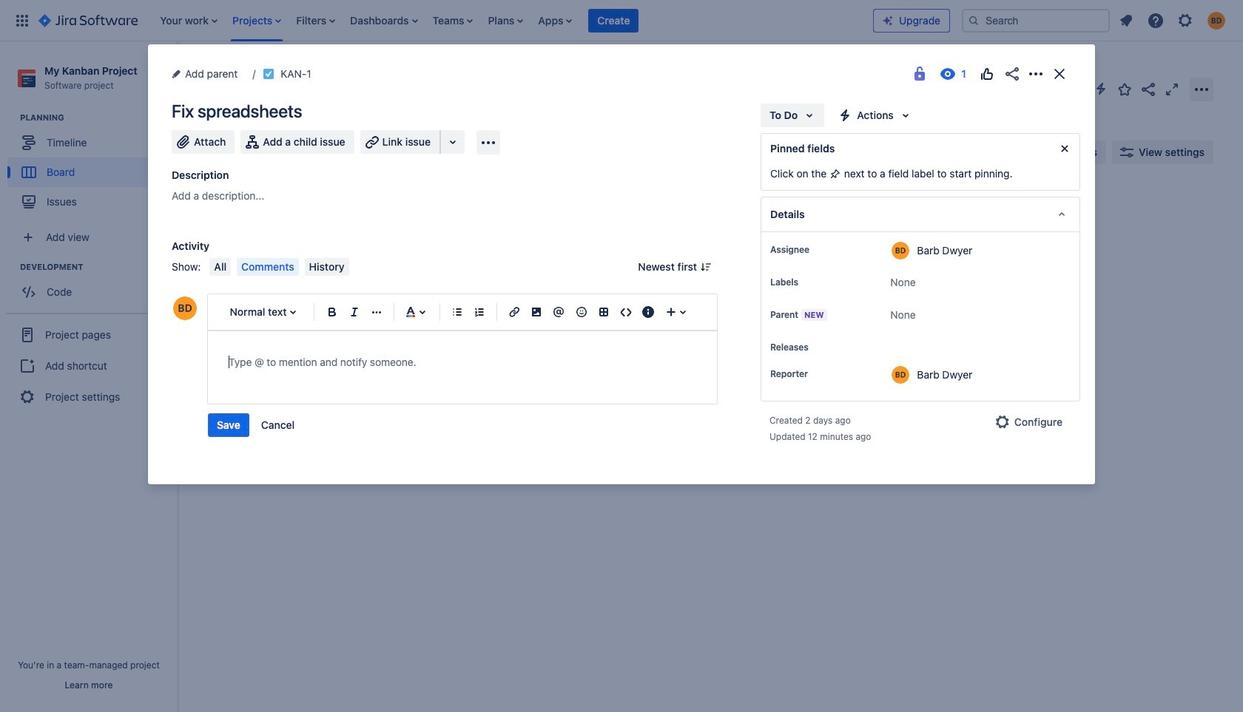 Task type: describe. For each thing, give the bounding box(es) containing it.
search image
[[968, 14, 980, 26]]

actions image
[[1027, 65, 1045, 83]]

numbered list ⌘⇧7 image
[[471, 303, 489, 321]]

copy link to issue image
[[308, 67, 320, 79]]

1 heading from the top
[[20, 112, 177, 124]]

sidebar element
[[0, 41, 178, 713]]

more information about barb dwyer image
[[892, 366, 910, 384]]

1 horizontal spatial list
[[1113, 7, 1235, 34]]

assignee pin to top. only you can see pinned fields. image
[[813, 244, 825, 256]]

3 list item from the left
[[292, 0, 340, 41]]

close image
[[1051, 65, 1069, 83]]

Search field
[[962, 9, 1110, 32]]

4 list item from the left
[[346, 0, 422, 41]]

details element
[[761, 197, 1081, 232]]

0 horizontal spatial list
[[153, 0, 873, 41]]

hide message image
[[1056, 140, 1074, 158]]

1 list item from the left
[[156, 0, 222, 41]]

link image
[[506, 303, 523, 321]]

7 list item from the left
[[534, 0, 577, 41]]

code snippet image
[[617, 303, 635, 321]]

bold ⌘b image
[[323, 303, 341, 321]]

link web pages and more image
[[444, 133, 462, 151]]

table image
[[595, 303, 613, 321]]

6 list item from the left
[[484, 0, 528, 41]]



Task type: locate. For each thing, give the bounding box(es) containing it.
more information about barb dwyer image
[[892, 242, 910, 260]]

menu bar
[[207, 258, 352, 276]]

bullet list ⌘⇧8 image
[[449, 303, 466, 321]]

Search this board text field
[[209, 139, 277, 166]]

emoji image
[[573, 303, 590, 321]]

list
[[153, 0, 873, 41], [1113, 7, 1235, 34]]

None search field
[[962, 9, 1110, 32]]

dialog
[[148, 44, 1096, 485]]

8 list item from the left
[[589, 0, 639, 41]]

add app image
[[480, 134, 497, 151]]

5 list item from the left
[[428, 0, 478, 41]]

more formatting image
[[368, 303, 386, 321]]

vote options: no one has voted for this issue yet. image
[[979, 65, 996, 83]]

add people image
[[364, 144, 382, 161]]

0 vertical spatial task image
[[263, 68, 275, 80]]

labels pin to top. only you can see pinned fields. image
[[802, 277, 814, 289]]

0 vertical spatial heading
[[20, 112, 177, 124]]

task image
[[263, 68, 275, 80], [220, 268, 232, 280]]

info panel image
[[640, 303, 657, 321]]

primary element
[[9, 0, 873, 41]]

star kan board image
[[1116, 80, 1134, 98]]

jira software image
[[38, 11, 138, 29], [38, 11, 138, 29]]

group
[[7, 112, 177, 221], [7, 261, 177, 312], [6, 313, 172, 418], [208, 414, 304, 437]]

0 horizontal spatial task image
[[220, 268, 232, 280]]

1 vertical spatial task image
[[220, 268, 232, 280]]

banner
[[0, 0, 1244, 41]]

list item
[[156, 0, 222, 41], [228, 0, 286, 41], [292, 0, 340, 41], [346, 0, 422, 41], [428, 0, 478, 41], [484, 0, 528, 41], [534, 0, 577, 41], [589, 0, 639, 41]]

1 vertical spatial heading
[[20, 261, 177, 273]]

Comment - Main content area, start typing to enter text. text field
[[229, 354, 697, 372]]

create column image
[[836, 194, 854, 212]]

italic ⌘i image
[[346, 303, 364, 321]]

enter full screen image
[[1164, 80, 1181, 98]]

heading
[[20, 112, 177, 124], [20, 261, 177, 273]]

1 horizontal spatial task image
[[263, 68, 275, 80]]

2 list item from the left
[[228, 0, 286, 41]]

mention image
[[550, 303, 568, 321]]

2 heading from the top
[[20, 261, 177, 273]]

add image, video, or file image
[[528, 303, 546, 321]]



Task type: vqa. For each thing, say whether or not it's contained in the screenshot.
Sidebar navigation icon
no



